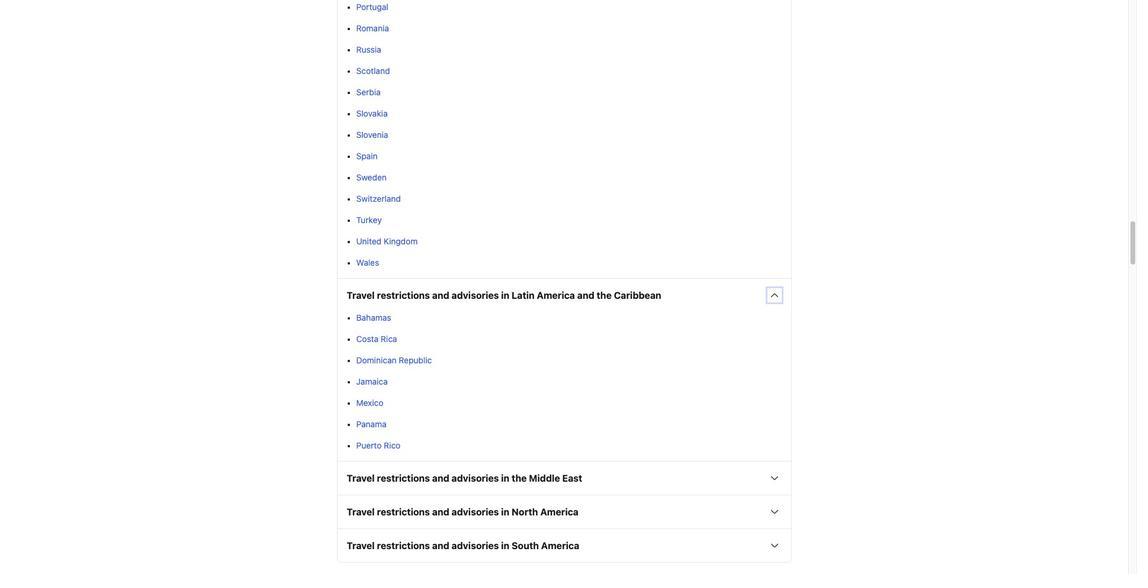 Task type: vqa. For each thing, say whether or not it's contained in the screenshot.
1st advisories from the bottom
yes



Task type: locate. For each thing, give the bounding box(es) containing it.
the
[[597, 290, 612, 301], [512, 474, 527, 484]]

united
[[356, 237, 382, 247]]

america right "latin"
[[537, 290, 575, 301]]

mexico
[[356, 398, 384, 408]]

4 advisories from the top
[[452, 541, 499, 552]]

in for south
[[501, 541, 510, 552]]

restrictions for travel restrictions and advisories in north america
[[377, 507, 430, 518]]

travel restrictions and advisories in north america button
[[338, 496, 791, 529]]

panama link
[[356, 420, 387, 430]]

0 vertical spatial america
[[537, 290, 575, 301]]

and inside travel restrictions and advisories in the middle east dropdown button
[[432, 474, 450, 484]]

america inside dropdown button
[[537, 290, 575, 301]]

0 vertical spatial the
[[597, 290, 612, 301]]

jamaica link
[[356, 377, 388, 387]]

advisories inside dropdown button
[[452, 507, 499, 518]]

sweden link
[[356, 173, 387, 183]]

restrictions inside 'dropdown button'
[[377, 541, 430, 552]]

restrictions
[[377, 290, 430, 301], [377, 474, 430, 484], [377, 507, 430, 518], [377, 541, 430, 552]]

jamaica
[[356, 377, 388, 387]]

america for north
[[541, 507, 579, 518]]

in
[[501, 290, 510, 301], [501, 474, 510, 484], [501, 507, 510, 518], [501, 541, 510, 552]]

1 travel from the top
[[347, 290, 375, 301]]

and
[[432, 290, 450, 301], [578, 290, 595, 301], [432, 474, 450, 484], [432, 507, 450, 518], [432, 541, 450, 552]]

2 advisories from the top
[[452, 474, 499, 484]]

2 in from the top
[[501, 474, 510, 484]]

in left south on the left of page
[[501, 541, 510, 552]]

puerto rico link
[[356, 441, 401, 451]]

1 vertical spatial america
[[541, 507, 579, 518]]

serbia
[[356, 87, 381, 97]]

1 restrictions from the top
[[377, 290, 430, 301]]

travel restrictions and advisories in south america button
[[338, 530, 791, 563]]

travel inside 'dropdown button'
[[347, 541, 375, 552]]

bahamas link
[[356, 313, 391, 323]]

america down travel restrictions and advisories in north america dropdown button
[[542, 541, 580, 552]]

united kingdom link
[[356, 237, 418, 247]]

4 restrictions from the top
[[377, 541, 430, 552]]

3 restrictions from the top
[[377, 507, 430, 518]]

middle
[[529, 474, 560, 484]]

restrictions for travel restrictions and advisories in the middle east
[[377, 474, 430, 484]]

advisories up travel restrictions and advisories in north america at the bottom
[[452, 474, 499, 484]]

advisories left "latin"
[[452, 290, 499, 301]]

in left middle
[[501, 474, 510, 484]]

and inside travel restrictions and advisories in north america dropdown button
[[432, 507, 450, 518]]

4 travel from the top
[[347, 541, 375, 552]]

advisories down travel restrictions and advisories in the middle east
[[452, 507, 499, 518]]

dominican
[[356, 356, 397, 366]]

wales link
[[356, 258, 379, 268]]

restrictions for travel restrictions and advisories in latin america and the caribbean
[[377, 290, 430, 301]]

2 restrictions from the top
[[377, 474, 430, 484]]

the left middle
[[512, 474, 527, 484]]

america inside 'dropdown button'
[[542, 541, 580, 552]]

2 vertical spatial america
[[542, 541, 580, 552]]

travel
[[347, 290, 375, 301], [347, 474, 375, 484], [347, 507, 375, 518], [347, 541, 375, 552]]

the left caribbean
[[597, 290, 612, 301]]

rico
[[384, 441, 401, 451]]

east
[[563, 474, 583, 484]]

3 in from the top
[[501, 507, 510, 518]]

in inside dropdown button
[[501, 507, 510, 518]]

united kingdom
[[356, 237, 418, 247]]

in for the
[[501, 474, 510, 484]]

switzerland
[[356, 194, 401, 204]]

1 advisories from the top
[[452, 290, 499, 301]]

slovakia
[[356, 109, 388, 119]]

travel for travel restrictions and advisories in latin america and the caribbean
[[347, 290, 375, 301]]

america
[[537, 290, 575, 301], [541, 507, 579, 518], [542, 541, 580, 552]]

in inside 'dropdown button'
[[501, 541, 510, 552]]

and inside travel restrictions and advisories in south america 'dropdown button'
[[432, 541, 450, 552]]

advisories
[[452, 290, 499, 301], [452, 474, 499, 484], [452, 507, 499, 518], [452, 541, 499, 552]]

america up travel restrictions and advisories in south america 'dropdown button'
[[541, 507, 579, 518]]

sweden
[[356, 173, 387, 183]]

switzerland link
[[356, 194, 401, 204]]

advisories inside 'dropdown button'
[[452, 541, 499, 552]]

advisories for the
[[452, 474, 499, 484]]

mexico link
[[356, 398, 384, 408]]

1 vertical spatial the
[[512, 474, 527, 484]]

the inside travel restrictions and advisories in the middle east dropdown button
[[512, 474, 527, 484]]

travel inside dropdown button
[[347, 507, 375, 518]]

3 travel from the top
[[347, 507, 375, 518]]

0 horizontal spatial the
[[512, 474, 527, 484]]

america inside dropdown button
[[541, 507, 579, 518]]

puerto
[[356, 441, 382, 451]]

costa rica link
[[356, 334, 397, 344]]

travel restrictions and advisories in latin america and the caribbean button
[[338, 279, 791, 312]]

in left "latin"
[[501, 290, 510, 301]]

romania link
[[356, 23, 389, 33]]

1 in from the top
[[501, 290, 510, 301]]

in for latin
[[501, 290, 510, 301]]

advisories for south
[[452, 541, 499, 552]]

america for south
[[542, 541, 580, 552]]

bahamas
[[356, 313, 391, 323]]

dominican republic link
[[356, 356, 432, 366]]

and for latin
[[432, 290, 450, 301]]

in left 'north'
[[501, 507, 510, 518]]

2 travel from the top
[[347, 474, 375, 484]]

4 in from the top
[[501, 541, 510, 552]]

1 horizontal spatial the
[[597, 290, 612, 301]]

3 advisories from the top
[[452, 507, 499, 518]]

russia link
[[356, 45, 381, 55]]

latin
[[512, 290, 535, 301]]

slovakia link
[[356, 109, 388, 119]]

advisories for latin
[[452, 290, 499, 301]]

restrictions inside dropdown button
[[377, 507, 430, 518]]

advisories down travel restrictions and advisories in north america at the bottom
[[452, 541, 499, 552]]



Task type: describe. For each thing, give the bounding box(es) containing it.
advisories for north
[[452, 507, 499, 518]]

costa
[[356, 334, 379, 344]]

south
[[512, 541, 539, 552]]

republic
[[399, 356, 432, 366]]

in for north
[[501, 507, 510, 518]]

romania
[[356, 23, 389, 33]]

caribbean
[[614, 290, 662, 301]]

scotland link
[[356, 66, 390, 76]]

russia
[[356, 45, 381, 55]]

panama
[[356, 420, 387, 430]]

and for south
[[432, 541, 450, 552]]

travel restrictions and advisories in north america
[[347, 507, 579, 518]]

travel restrictions and advisories in south america
[[347, 541, 580, 552]]

the inside the travel restrictions and advisories in latin america and the caribbean dropdown button
[[597, 290, 612, 301]]

north
[[512, 507, 538, 518]]

and for north
[[432, 507, 450, 518]]

portugal
[[356, 2, 389, 12]]

travel for travel restrictions and advisories in south america
[[347, 541, 375, 552]]

and for the
[[432, 474, 450, 484]]

costa rica
[[356, 334, 397, 344]]

slovenia
[[356, 130, 388, 140]]

turkey
[[356, 215, 382, 225]]

dominican republic
[[356, 356, 432, 366]]

travel restrictions and advisories in the middle east
[[347, 474, 583, 484]]

spain link
[[356, 151, 378, 161]]

turkey link
[[356, 215, 382, 225]]

travel restrictions and advisories in the middle east button
[[338, 462, 791, 496]]

rica
[[381, 334, 397, 344]]

travel for travel restrictions and advisories in north america
[[347, 507, 375, 518]]

travel for travel restrictions and advisories in the middle east
[[347, 474, 375, 484]]

travel restrictions and advisories in latin america and the caribbean
[[347, 290, 662, 301]]

slovenia link
[[356, 130, 388, 140]]

wales
[[356, 258, 379, 268]]

portugal link
[[356, 2, 389, 12]]

hotels information - accordion controls element
[[337, 0, 792, 564]]

spain
[[356, 151, 378, 161]]

puerto rico
[[356, 441, 401, 451]]

serbia link
[[356, 87, 381, 97]]

scotland
[[356, 66, 390, 76]]

kingdom
[[384, 237, 418, 247]]

america for latin
[[537, 290, 575, 301]]

restrictions for travel restrictions and advisories in south america
[[377, 541, 430, 552]]



